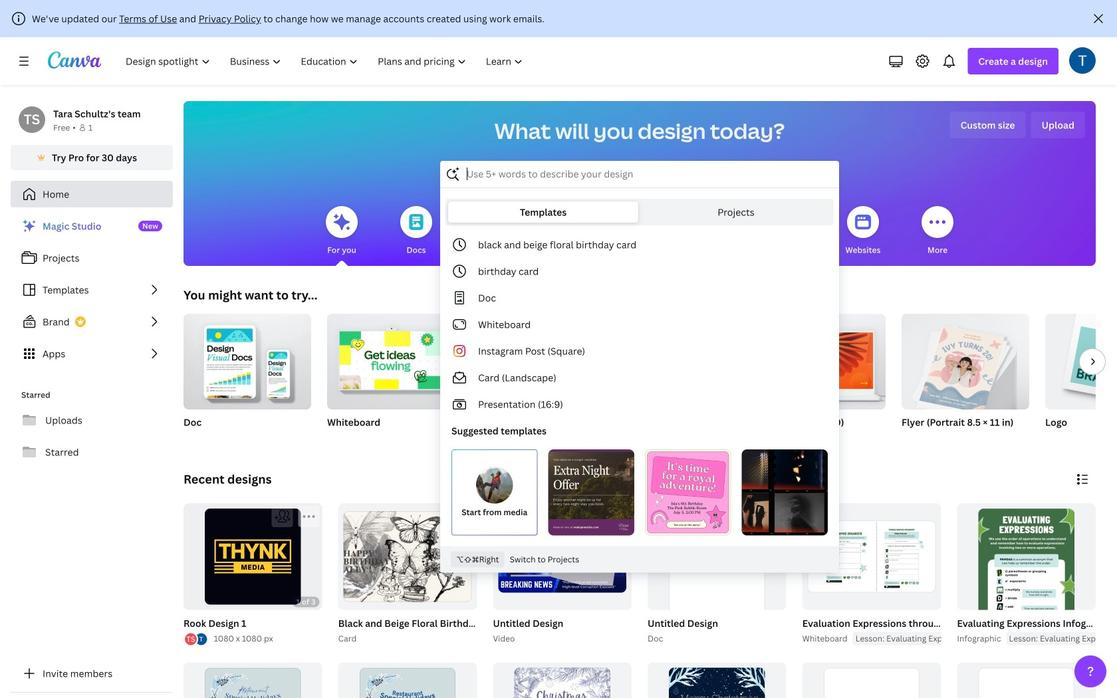 Task type: vqa. For each thing, say whether or not it's contained in the screenshot.
Sun Mirror Illustration image
no



Task type: locate. For each thing, give the bounding box(es) containing it.
group
[[327, 309, 455, 446], [327, 309, 455, 410], [758, 309, 886, 446], [758, 309, 886, 410], [902, 309, 1029, 446], [902, 309, 1029, 414], [184, 314, 311, 446], [471, 314, 599, 446], [615, 314, 742, 410], [615, 314, 742, 410], [1045, 314, 1117, 446], [1045, 314, 1117, 410], [181, 503, 322, 647], [184, 503, 322, 610], [336, 503, 505, 645], [338, 503, 477, 610], [490, 503, 632, 645], [645, 503, 787, 645], [800, 503, 1049, 645], [802, 503, 941, 610], [955, 503, 1117, 698], [957, 503, 1096, 698], [184, 663, 322, 698], [338, 663, 477, 698], [493, 663, 632, 698], [648, 663, 787, 698], [802, 663, 941, 698], [957, 663, 1096, 698]]

list
[[11, 213, 173, 367], [184, 632, 209, 647]]

edit a copy of the birthday instagram post in pink black black retro chic style template image
[[645, 450, 731, 536]]

list box
[[441, 231, 839, 541]]

None search field
[[440, 161, 839, 573]]

Search search field
[[467, 162, 813, 187]]

0 vertical spatial list
[[11, 213, 173, 367]]

tara schultz's team element
[[19, 106, 45, 133]]

edit a copy of the black and red retro photographic film photo collage instagram post template image
[[742, 450, 828, 536]]

uploaded media image
[[476, 467, 513, 504]]

0 horizontal spatial list
[[11, 213, 173, 367]]

1 vertical spatial list
[[184, 632, 209, 647]]



Task type: describe. For each thing, give the bounding box(es) containing it.
top level navigation element
[[117, 48, 534, 74]]

tara schultz image
[[1069, 47, 1096, 74]]

tara schultz's team image
[[19, 106, 45, 133]]

1 horizontal spatial list
[[184, 632, 209, 647]]

edit a copy of the hotel promo instagram post in purple cream vintage cinematica style template image
[[548, 450, 634, 536]]



